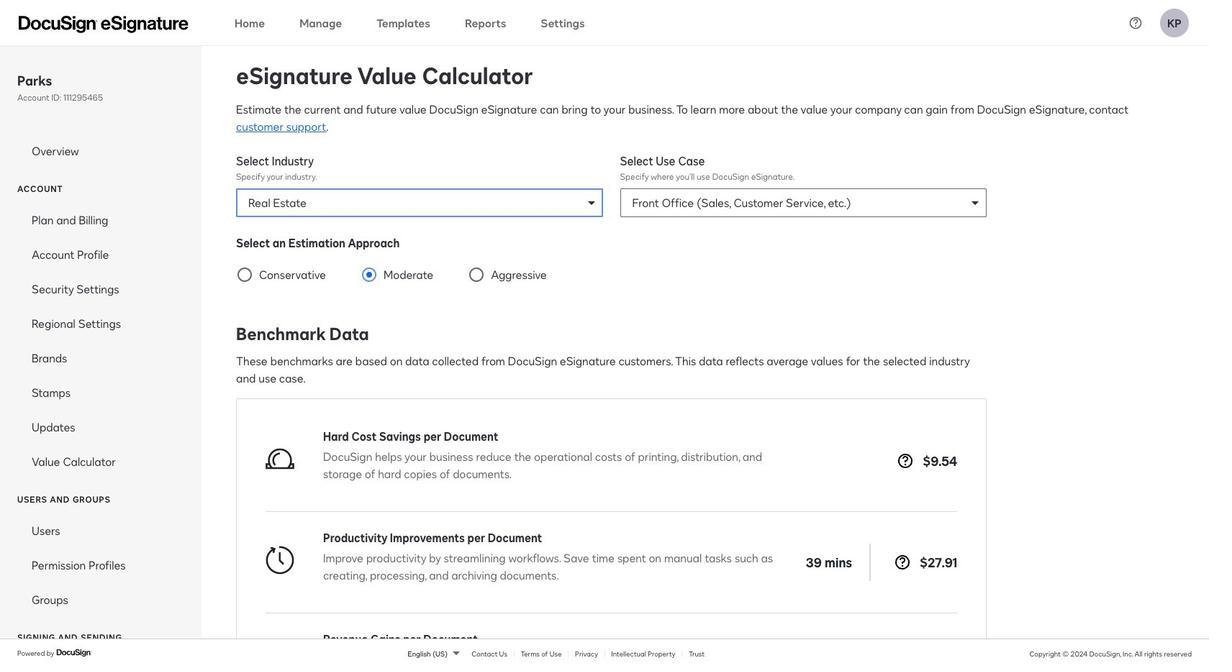 Task type: locate. For each thing, give the bounding box(es) containing it.
productivity improvements per document image
[[266, 546, 294, 575]]

users and groups element
[[0, 514, 202, 618]]

account element
[[0, 203, 202, 479]]



Task type: describe. For each thing, give the bounding box(es) containing it.
docusign image
[[56, 648, 92, 659]]

hard cost savings per document image
[[266, 445, 294, 474]]

docusign admin image
[[19, 15, 189, 33]]



Task type: vqa. For each thing, say whether or not it's contained in the screenshot.
the Your uploaded profile image
no



